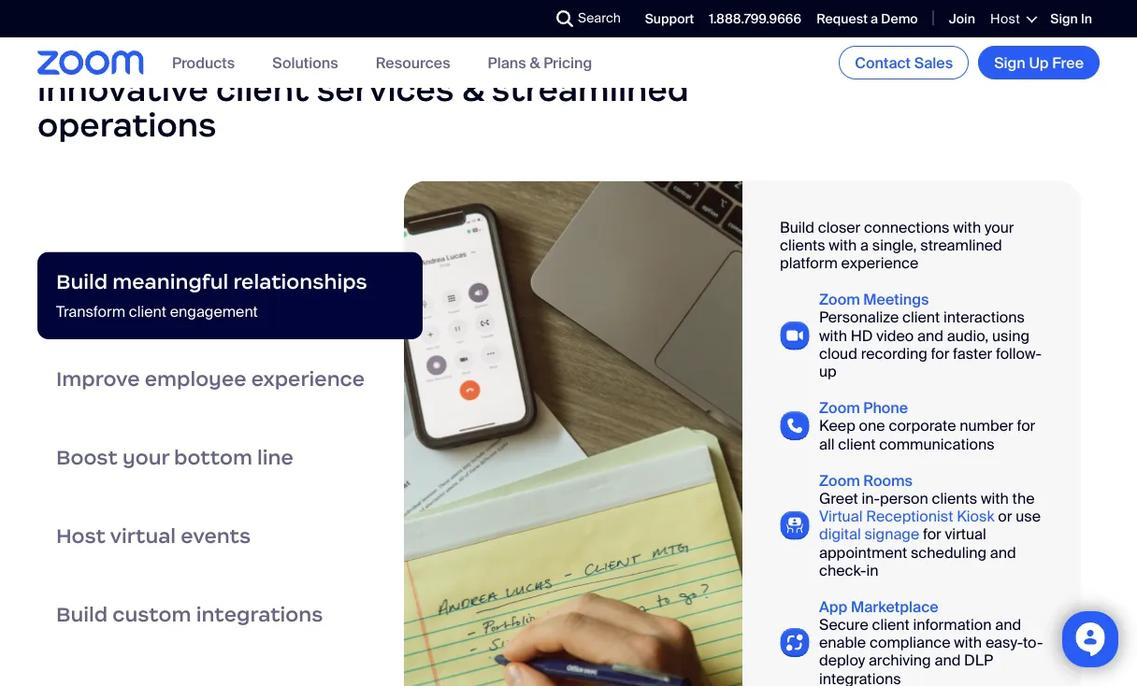 Task type: vqa. For each thing, say whether or not it's contained in the screenshot.


Task type: locate. For each thing, give the bounding box(es) containing it.
2 vertical spatial zoom
[[819, 471, 860, 490]]

1 zoom from the top
[[819, 290, 860, 309]]

hd
[[851, 326, 873, 345]]

faster
[[953, 344, 992, 363]]

client inside the your communications platform for innovative client services & streamlined operations
[[216, 69, 309, 109]]

1 / 5 group
[[404, 181, 1081, 686]]

with left the at right
[[981, 489, 1009, 508]]

0 vertical spatial a
[[871, 10, 878, 28]]

your up interactions
[[985, 217, 1014, 237]]

0 horizontal spatial experience
[[251, 366, 365, 391]]

resources
[[376, 53, 450, 72]]

virtual inside button
[[110, 523, 176, 548]]

request
[[816, 10, 868, 28]]

0 horizontal spatial clients
[[780, 235, 825, 255]]

build for build custom integrations
[[56, 602, 108, 627]]

custom
[[112, 602, 191, 627]]

and left to-
[[995, 615, 1021, 635]]

clients up the 'zoom meetings' link
[[780, 235, 825, 255]]

0 vertical spatial your
[[985, 217, 1014, 237]]

0 horizontal spatial sign
[[994, 53, 1026, 72]]

easy-
[[985, 633, 1023, 653]]

greet in-person clients with the virtual receptionist kiosk or use digital signage
[[819, 489, 1041, 544]]

build inside build closer connections with your clients with a single, streamlined platform experience
[[780, 217, 814, 237]]

0 vertical spatial build
[[780, 217, 814, 237]]

build for build meaningful relationships transform client engagement
[[56, 270, 108, 295]]

virtual
[[110, 523, 176, 548], [945, 525, 986, 544]]

plans & pricing link
[[488, 53, 592, 72]]

and left the dlp
[[935, 651, 961, 671]]

cloud
[[819, 344, 857, 363]]

zoom for keep
[[819, 398, 860, 418]]

0 horizontal spatial &
[[462, 69, 484, 109]]

sign up free link
[[978, 46, 1100, 79]]

greet
[[819, 489, 858, 508]]

host inside button
[[56, 523, 106, 548]]

streamlined right single,
[[920, 235, 1002, 255]]

video
[[876, 326, 914, 345]]

1 horizontal spatial platform
[[780, 253, 838, 273]]

1.888.799.9666 link
[[709, 10, 802, 28]]

1 horizontal spatial host
[[990, 10, 1020, 28]]

sign left up
[[994, 53, 1026, 72]]

and inside for virtual appointment scheduling and check-in
[[990, 543, 1016, 562]]

sign
[[1050, 10, 1078, 28], [994, 53, 1026, 72]]

a
[[871, 10, 878, 28], [860, 235, 869, 255]]

integrations
[[196, 602, 323, 627], [819, 669, 901, 686]]

1 horizontal spatial experience
[[841, 253, 919, 273]]

0 vertical spatial zoom
[[819, 290, 860, 309]]

for virtual appointment scheduling and check-in
[[819, 525, 1016, 580]]

1 horizontal spatial a
[[871, 10, 878, 28]]

support
[[645, 10, 694, 28]]

build inside build custom integrations button
[[56, 602, 108, 627]]

1 vertical spatial zoom
[[819, 398, 860, 418]]

0 horizontal spatial your
[[122, 445, 169, 470]]

0 vertical spatial clients
[[780, 235, 825, 255]]

dlp
[[964, 651, 993, 671]]

1 horizontal spatial integrations
[[819, 669, 901, 686]]

plans & pricing
[[488, 53, 592, 72]]

zoom up all
[[819, 398, 860, 418]]

streamlined inside the your communications platform for innovative client services & streamlined operations
[[492, 69, 689, 109]]

virtual inside for virtual appointment scheduling and check-in
[[945, 525, 986, 544]]

build left closer
[[780, 217, 814, 237]]

person
[[880, 489, 928, 508]]

1 horizontal spatial virtual
[[945, 525, 986, 544]]

solutions button
[[272, 53, 338, 72]]

host for host popup button
[[990, 10, 1020, 28]]

rooms
[[863, 471, 913, 490]]

1 vertical spatial clients
[[932, 489, 977, 508]]

build closer connections with your clients with a single, streamlined platform experience
[[780, 217, 1014, 273]]

1 vertical spatial host
[[56, 523, 106, 548]]

experience up the 'zoom meetings' link
[[841, 253, 919, 273]]

information
[[913, 615, 992, 635]]

build left custom
[[56, 602, 108, 627]]

zoom for personalize
[[819, 290, 860, 309]]

compliance
[[870, 633, 950, 653]]

sign in
[[1050, 10, 1092, 28]]

integrations down enable
[[819, 669, 901, 686]]

virtual left or on the bottom right
[[945, 525, 986, 544]]

sign for sign up free
[[994, 53, 1026, 72]]

search image
[[556, 10, 573, 27]]

0 vertical spatial host
[[990, 10, 1020, 28]]

search image
[[556, 10, 573, 27]]

and
[[917, 326, 943, 345], [990, 543, 1016, 562], [995, 615, 1021, 635], [935, 651, 961, 671]]

zoom rooms logo image
[[780, 511, 810, 540]]

meetings
[[863, 290, 929, 309]]

1 horizontal spatial clients
[[932, 489, 977, 508]]

sign up free
[[994, 53, 1084, 72]]

sign left in on the right of page
[[1050, 10, 1078, 28]]

build up transform
[[56, 270, 108, 295]]

boost
[[56, 445, 118, 470]]

1 vertical spatial your
[[122, 445, 169, 470]]

your
[[985, 217, 1014, 237], [122, 445, 169, 470]]

zoom inside zoom meetings personalize client interactions with hd video and audio, using cloud recording for faster follow- up
[[819, 290, 860, 309]]

0 horizontal spatial integrations
[[196, 602, 323, 627]]

& right plans in the left top of the page
[[530, 53, 540, 72]]

1 horizontal spatial your
[[985, 217, 1014, 237]]

1 vertical spatial streamlined
[[920, 235, 1002, 255]]

solutions
[[272, 53, 338, 72]]

number
[[960, 416, 1013, 436]]

0 vertical spatial communications
[[120, 33, 397, 74]]

0 vertical spatial platform
[[404, 33, 548, 74]]

1 vertical spatial experience
[[251, 366, 365, 391]]

boost your bottom line
[[56, 445, 294, 470]]

build custom integrations
[[56, 602, 323, 627]]

experience up line
[[251, 366, 365, 391]]

build inside build meaningful relationships transform client engagement
[[56, 270, 108, 295]]

a left demo at the top of the page
[[871, 10, 878, 28]]

platform
[[404, 33, 548, 74], [780, 253, 838, 273]]

zoom up 'hd'
[[819, 290, 860, 309]]

&
[[530, 53, 540, 72], [462, 69, 484, 109]]

tab list inside tabbed carousel element
[[37, 252, 423, 654]]

streamlined down search
[[492, 69, 689, 109]]

zoom inside zoom phone keep one corporate number for all client communications
[[819, 398, 860, 418]]

with left 'hd'
[[819, 326, 847, 345]]

1 vertical spatial communications
[[879, 434, 995, 454]]

zoom
[[819, 290, 860, 309], [819, 398, 860, 418], [819, 471, 860, 490]]

& left plans in the left top of the page
[[462, 69, 484, 109]]

kiosk
[[957, 507, 994, 526]]

1 vertical spatial platform
[[780, 253, 838, 273]]

plans
[[488, 53, 526, 72]]

scheduling
[[911, 543, 986, 562]]

use
[[1016, 507, 1041, 526]]

clients
[[780, 235, 825, 255], [932, 489, 977, 508]]

0 horizontal spatial host
[[56, 523, 106, 548]]

client inside zoom meetings personalize client interactions with hd video and audio, using cloud recording for faster follow- up
[[902, 308, 940, 327]]

1 vertical spatial sign
[[994, 53, 1026, 72]]

a left single,
[[860, 235, 869, 255]]

integrations down host virtual events button
[[196, 602, 323, 627]]

0 horizontal spatial a
[[860, 235, 869, 255]]

tab list containing build meaningful relationships
[[37, 252, 423, 654]]

with
[[953, 217, 981, 237], [829, 235, 857, 255], [819, 326, 847, 345], [981, 489, 1009, 508], [954, 633, 982, 653]]

personalize
[[819, 308, 899, 327]]

tab list
[[37, 252, 423, 654]]

virtual left the events
[[110, 523, 176, 548]]

for inside zoom phone keep one corporate number for all client communications
[[1017, 416, 1035, 436]]

1 horizontal spatial &
[[530, 53, 540, 72]]

clients right person
[[932, 489, 977, 508]]

0 horizontal spatial streamlined
[[492, 69, 689, 109]]

2 zoom from the top
[[819, 398, 860, 418]]

host
[[990, 10, 1020, 28], [56, 523, 106, 548]]

and right video
[[917, 326, 943, 345]]

contact sales link
[[839, 46, 969, 79]]

1 vertical spatial integrations
[[819, 669, 901, 686]]

single,
[[872, 235, 917, 255]]

closer
[[818, 217, 861, 237]]

receptionist
[[866, 507, 953, 526]]

1 vertical spatial a
[[860, 235, 869, 255]]

and down or on the bottom right
[[990, 543, 1016, 562]]

host button
[[990, 10, 1035, 28]]

marketplace
[[851, 597, 938, 617]]

and inside zoom meetings personalize client interactions with hd video and audio, using cloud recording for faster follow- up
[[917, 326, 943, 345]]

host right join link
[[990, 10, 1020, 28]]

contact
[[855, 53, 911, 72]]

0 vertical spatial experience
[[841, 253, 919, 273]]

zoom up virtual
[[819, 471, 860, 490]]

1 horizontal spatial communications
[[879, 434, 995, 454]]

communications inside zoom phone keep one corporate number for all client communications
[[879, 434, 995, 454]]

your right the boost
[[122, 445, 169, 470]]

up
[[1029, 53, 1049, 72]]

0 vertical spatial streamlined
[[492, 69, 689, 109]]

boost your bottom line button
[[37, 418, 423, 496]]

0 horizontal spatial communications
[[120, 33, 397, 74]]

sign in link
[[1050, 10, 1092, 28]]

virtual receptionist kiosk link
[[819, 507, 994, 526]]

your inside button
[[122, 445, 169, 470]]

connections
[[864, 217, 950, 237]]

communications
[[120, 33, 397, 74], [879, 434, 995, 454]]

None search field
[[488, 4, 561, 34]]

client
[[216, 69, 309, 109], [129, 302, 166, 321], [902, 308, 940, 327], [838, 434, 876, 454], [872, 615, 910, 635]]

0 vertical spatial integrations
[[196, 602, 323, 627]]

platform inside build closer connections with your clients with a single, streamlined platform experience
[[780, 253, 838, 273]]

to-
[[1023, 633, 1043, 653]]

1 horizontal spatial streamlined
[[920, 235, 1002, 255]]

2 vertical spatial build
[[56, 602, 108, 627]]

sign for sign in
[[1050, 10, 1078, 28]]

0 horizontal spatial platform
[[404, 33, 548, 74]]

with left easy-
[[954, 633, 982, 653]]

host down the boost
[[56, 523, 106, 548]]

clients inside build closer connections with your clients with a single, streamlined platform experience
[[780, 235, 825, 255]]

0 vertical spatial sign
[[1050, 10, 1078, 28]]

1 horizontal spatial sign
[[1050, 10, 1078, 28]]

keep
[[819, 416, 855, 436]]

0 horizontal spatial virtual
[[110, 523, 176, 548]]

1 vertical spatial build
[[56, 270, 108, 295]]



Task type: describe. For each thing, give the bounding box(es) containing it.
in
[[1081, 10, 1092, 28]]

corporate
[[889, 416, 956, 436]]

free
[[1052, 53, 1084, 72]]

app marketplace secure client information and enable compliance with easy-to- deploy archiving and dlp integrations
[[819, 597, 1043, 686]]

client inside zoom phone keep one corporate number for all client communications
[[838, 434, 876, 454]]

relationships
[[233, 270, 367, 295]]

sales
[[914, 53, 953, 72]]

zoom logo image
[[37, 51, 144, 75]]

improve
[[56, 366, 140, 391]]

platform inside the your communications platform for innovative client services & streamlined operations
[[404, 33, 548, 74]]

archiving
[[869, 651, 931, 671]]

digital signage link
[[819, 525, 919, 544]]

build for build closer connections with your clients with a single, streamlined platform experience
[[780, 217, 814, 237]]

bottom
[[174, 445, 252, 470]]

zoom phone keep one corporate number for all client communications
[[819, 398, 1035, 454]]

experience inside build closer connections with your clients with a single, streamlined platform experience
[[841, 253, 919, 273]]

one
[[859, 416, 885, 436]]

pricing
[[543, 53, 592, 72]]

the
[[1012, 489, 1035, 508]]

streamlined inside build closer connections with your clients with a single, streamlined platform experience
[[920, 235, 1002, 255]]

audio,
[[947, 326, 989, 345]]

card label element
[[404, 181, 1081, 686]]

products
[[172, 53, 235, 72]]

host for host virtual events
[[56, 523, 106, 548]]

virtual for for
[[945, 525, 986, 544]]

virtual for host
[[110, 523, 176, 548]]

or
[[998, 507, 1012, 526]]

integrations inside app marketplace secure client information and enable compliance with easy-to- deploy archiving and dlp integrations
[[819, 669, 901, 686]]

operations
[[37, 105, 217, 145]]

app
[[819, 597, 847, 617]]

events
[[181, 523, 251, 548]]

improve employee experience button
[[37, 339, 423, 418]]

client inside app marketplace secure client information and enable compliance with easy-to- deploy archiving and dlp integrations
[[872, 615, 910, 635]]

zoom phone link
[[819, 398, 908, 418]]

follow-
[[996, 344, 1042, 363]]

with inside zoom meetings personalize client interactions with hd video and audio, using cloud recording for faster follow- up
[[819, 326, 847, 345]]

client inside build meaningful relationships transform client engagement
[[129, 302, 166, 321]]

digital
[[819, 525, 861, 544]]

for inside the your communications platform for innovative client services & streamlined operations
[[556, 33, 602, 74]]

signage
[[864, 525, 919, 544]]

improve employee experience
[[56, 366, 365, 391]]

contact sales
[[855, 53, 953, 72]]

secure
[[819, 615, 868, 635]]

your
[[37, 33, 112, 74]]

zoom rooms link
[[819, 471, 913, 490]]

zoom meetings link
[[819, 290, 929, 309]]

appointment
[[819, 543, 907, 562]]

virtual
[[819, 507, 863, 526]]

deploy
[[819, 651, 865, 671]]

line
[[257, 445, 294, 470]]

zoom meetings logo image
[[780, 321, 810, 350]]

3 zoom from the top
[[819, 471, 860, 490]]

join
[[949, 10, 975, 28]]

check-
[[819, 561, 866, 580]]

with left single,
[[829, 235, 857, 255]]

support link
[[645, 10, 694, 28]]

enable
[[819, 633, 866, 653]]

app marketplace logo image
[[780, 628, 810, 657]]

with inside greet in-person clients with the virtual receptionist kiosk or use digital signage
[[981, 489, 1009, 508]]

your inside build closer connections with your clients with a single, streamlined platform experience
[[985, 217, 1014, 237]]

interactions
[[944, 308, 1025, 327]]

host virtual events
[[56, 523, 251, 548]]

with inside app marketplace secure client information and enable compliance with easy-to- deploy archiving and dlp integrations
[[954, 633, 982, 653]]

demo
[[881, 10, 918, 28]]

1.888.799.9666
[[709, 10, 802, 28]]

host virtual events button
[[37, 496, 423, 575]]

for inside for virtual appointment scheduling and check-in
[[923, 525, 941, 544]]

build custom integrations button
[[37, 575, 423, 654]]

search
[[578, 9, 621, 27]]

in-
[[862, 489, 880, 508]]

transform
[[56, 302, 125, 321]]

innovative
[[37, 69, 208, 109]]

with right the connections
[[953, 217, 981, 237]]

tabbed carousel element
[[37, 181, 1100, 686]]

employee
[[145, 366, 246, 391]]

all
[[819, 434, 835, 454]]

zoom phone logo image
[[780, 412, 810, 441]]

in
[[866, 561, 879, 580]]

engagement
[[170, 302, 258, 321]]

app marketplace link
[[819, 597, 938, 617]]

integrations inside build custom integrations button
[[196, 602, 323, 627]]

using
[[992, 326, 1030, 345]]

experience inside button
[[251, 366, 365, 391]]

meaningful
[[112, 270, 228, 295]]

products button
[[172, 53, 235, 72]]

a inside build closer connections with your clients with a single, streamlined platform experience
[[860, 235, 869, 255]]

services
[[317, 69, 454, 109]]

for inside zoom meetings personalize client interactions with hd video and audio, using cloud recording for faster follow- up
[[931, 344, 949, 363]]

request a demo link
[[816, 10, 918, 28]]

your communications platform for innovative client services & streamlined operations
[[37, 33, 689, 145]]

zoom meetings personalize client interactions with hd video and audio, using cloud recording for faster follow- up
[[819, 290, 1042, 381]]

up
[[819, 362, 837, 381]]

person communicating over the phone image
[[404, 181, 742, 686]]

join link
[[949, 10, 975, 28]]

communications inside the your communications platform for innovative client services & streamlined operations
[[120, 33, 397, 74]]

zoom rooms
[[819, 471, 913, 490]]

clients inside greet in-person clients with the virtual receptionist kiosk or use digital signage
[[932, 489, 977, 508]]

& inside the your communications platform for innovative client services & streamlined operations
[[462, 69, 484, 109]]

request a demo
[[816, 10, 918, 28]]

phone
[[863, 398, 908, 418]]

build meaningful relationships transform client engagement
[[56, 270, 367, 321]]



